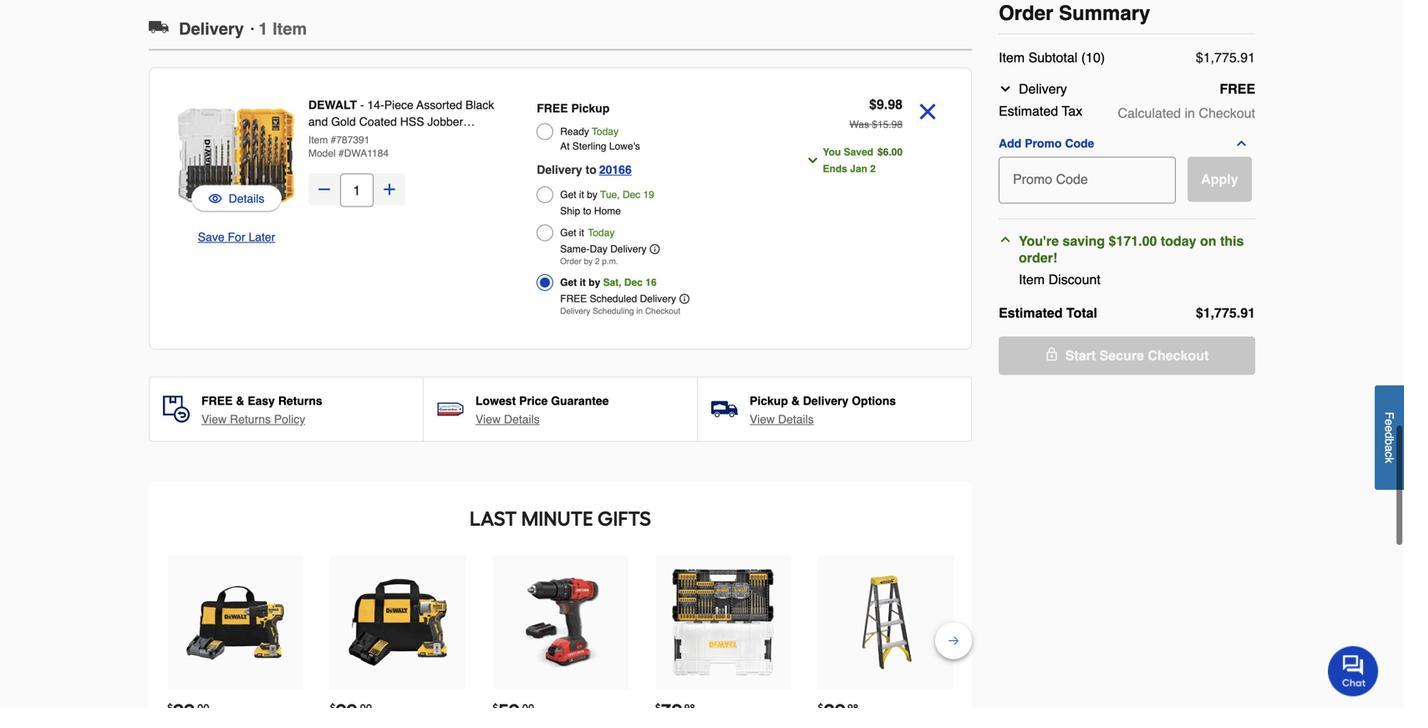 Task type: locate. For each thing, give the bounding box(es) containing it.
0 vertical spatial 1,775
[[1204, 50, 1237, 65]]

.
[[1237, 50, 1241, 65], [884, 97, 888, 112], [889, 119, 892, 130], [1237, 305, 1241, 321]]

code
[[1065, 137, 1095, 150]]

1,775 for estimated total
[[1204, 305, 1237, 321]]

pickup inside pickup & delivery options view details
[[750, 394, 788, 408]]

view inside pickup & delivery options view details
[[750, 413, 775, 426]]

0 vertical spatial by
[[587, 189, 598, 201]]

dec
[[623, 189, 641, 201], [624, 277, 643, 288]]

view inside lowest price guarantee view details
[[476, 413, 501, 426]]

lowe's
[[609, 140, 640, 152]]

pickup
[[571, 102, 610, 115], [750, 394, 788, 408]]

order for order summary
[[999, 2, 1054, 25]]

98 right the 9
[[888, 97, 903, 112]]

1,775 down the on
[[1204, 305, 1237, 321]]

returns
[[278, 394, 322, 408], [230, 413, 271, 426]]

delivery scheduling in checkout
[[560, 306, 681, 316]]

1 horizontal spatial details
[[504, 413, 540, 426]]

1 vertical spatial to
[[583, 205, 592, 217]]

1 get from the top
[[560, 189, 576, 201]]

scheduling
[[593, 306, 634, 316]]

was
[[850, 119, 869, 130]]

2 estimated from the top
[[999, 305, 1063, 321]]

saving
[[1063, 233, 1105, 249]]

2 view from the left
[[476, 413, 501, 426]]

pickup & delivery options view details
[[750, 394, 896, 426]]

last minute gifts
[[470, 507, 651, 531]]

0 vertical spatial 2
[[870, 163, 876, 175]]

get for get it by sat, dec 16
[[560, 277, 577, 288]]

price
[[519, 394, 548, 408]]

1 horizontal spatial pickup
[[750, 394, 788, 408]]

& for free
[[236, 394, 244, 408]]

dewalt
[[308, 98, 357, 112]]

0 horizontal spatial order
[[560, 257, 582, 266]]

dec for 19
[[623, 189, 641, 201]]

1 vertical spatial dec
[[624, 277, 643, 288]]

0 horizontal spatial pickup
[[571, 102, 610, 115]]

1
[[259, 19, 268, 38]]

2 right jan
[[870, 163, 876, 175]]

14-piece assorted black and gold coated hss jobber length twist drill bit set image
[[176, 95, 297, 215]]

1,775 up calculated in checkout
[[1204, 50, 1237, 65]]

checkout up chevron up icon
[[1199, 105, 1256, 121]]

$ 1,775 . 91 down this
[[1196, 305, 1256, 321]]

91 up calculated in checkout
[[1241, 50, 1256, 65]]

item right 1
[[273, 19, 307, 38]]

&
[[236, 394, 244, 408], [791, 394, 800, 408]]

by left sat, at left
[[589, 277, 600, 288]]

remove item image
[[913, 97, 943, 127]]

dec left 19
[[623, 189, 641, 201]]

dewalt impact driver bit (100-piece) image
[[669, 568, 778, 677]]

$ 1,775 . 91 up calculated in checkout
[[1196, 50, 1256, 65]]

2 horizontal spatial view
[[750, 413, 775, 426]]

werner fs200 4-ft fiberglass type 2- 225-lb load capacity step ladder image
[[831, 568, 940, 677]]

2 inside you saved $ 6 .00 ends jan 2
[[870, 163, 876, 175]]

#787391
[[331, 134, 370, 146]]

get
[[560, 189, 576, 201], [560, 227, 576, 239], [560, 277, 577, 288]]

chat invite button image
[[1328, 645, 1379, 696]]

3 view from the left
[[750, 413, 775, 426]]

1 vertical spatial 91
[[1241, 305, 1256, 321]]

chevron up image
[[1235, 137, 1248, 150]]

None text field
[[1006, 157, 1168, 194]]

1 view details link from the left
[[476, 411, 540, 428]]

get up same-
[[560, 227, 576, 239]]

get up ship
[[560, 189, 576, 201]]

ship
[[560, 205, 580, 217]]

0 vertical spatial returns
[[278, 394, 322, 408]]

2 down day
[[595, 257, 600, 266]]

0 vertical spatial today
[[592, 126, 619, 138]]

9
[[877, 97, 884, 112]]

dewalt -
[[308, 98, 367, 112]]

it down order by 2 p.m.
[[580, 277, 586, 288]]

1 1,775 from the top
[[1204, 50, 1237, 65]]

free up 'ready' on the left of page
[[537, 102, 568, 115]]

2 vertical spatial checkout
[[1148, 348, 1209, 363]]

free down get it by sat, dec 16
[[560, 293, 587, 305]]

Stepper number input field with increment and decrement buttons number field
[[340, 173, 374, 207]]

today up same-day delivery
[[588, 227, 615, 239]]

dec left 16
[[624, 277, 643, 288]]

minus image
[[316, 181, 333, 198]]

save
[[198, 230, 225, 244]]

1 vertical spatial checkout
[[645, 306, 681, 316]]

order!
[[1019, 250, 1058, 265]]

2
[[870, 163, 876, 175], [595, 257, 600, 266]]

1 vertical spatial 2
[[595, 257, 600, 266]]

this
[[1220, 233, 1244, 249]]

free up view returns policy link
[[201, 394, 233, 408]]

1 & from the left
[[236, 394, 244, 408]]

easy
[[248, 394, 275, 408]]

& left "easy"
[[236, 394, 244, 408]]

1 horizontal spatial view
[[476, 413, 501, 426]]

0 vertical spatial to
[[586, 163, 597, 176]]

f e e d b a c k
[[1383, 412, 1396, 463]]

gold
[[331, 115, 356, 128]]

lowest price guarantee view details
[[476, 394, 609, 426]]

start secure checkout button
[[999, 336, 1256, 375]]

. down this
[[1237, 305, 1241, 321]]

view details link for details
[[476, 411, 540, 428]]

1 $ 1,775 . 91 from the top
[[1196, 50, 1256, 65]]

last minute gifts heading
[[166, 502, 956, 535]]

free for free
[[1220, 81, 1256, 97]]

91 down this
[[1241, 305, 1256, 321]]

20166
[[599, 163, 632, 176]]

1 horizontal spatial order
[[999, 2, 1054, 25]]

day
[[590, 243, 608, 255]]

option group
[[537, 97, 769, 321]]

get it today
[[560, 227, 615, 239]]

1 vertical spatial 1,775
[[1204, 305, 1237, 321]]

chevron up image
[[999, 233, 1012, 246]]

estimated down item discount
[[999, 305, 1063, 321]]

policy
[[274, 413, 305, 426]]

item inside item #787391 model #dwa1184
[[308, 134, 328, 146]]

you're saving  $171.00  today on this order! link
[[999, 233, 1249, 266]]

drill
[[377, 132, 397, 145]]

2 vertical spatial get
[[560, 277, 577, 288]]

item
[[273, 19, 307, 38], [999, 50, 1025, 65], [308, 134, 328, 146], [1019, 272, 1045, 287]]

2 $ 1,775 . 91 from the top
[[1196, 305, 1256, 321]]

scheduled
[[590, 293, 637, 305]]

item down the order!
[[1019, 272, 1045, 287]]

0 vertical spatial estimated
[[999, 103, 1058, 119]]

returns down "easy"
[[230, 413, 271, 426]]

0 horizontal spatial view
[[201, 413, 227, 426]]

98 right 15
[[892, 119, 903, 130]]

in down free scheduled delivery
[[636, 306, 643, 316]]

1 item
[[259, 19, 307, 38]]

1 horizontal spatial in
[[1185, 105, 1195, 121]]

1 vertical spatial get
[[560, 227, 576, 239]]

checkout for start secure checkout
[[1148, 348, 1209, 363]]

get for get it by tue, dec 19
[[560, 189, 576, 201]]

item discount
[[1019, 272, 1101, 287]]

0 horizontal spatial returns
[[230, 413, 271, 426]]

order down same-
[[560, 257, 582, 266]]

1 horizontal spatial view details link
[[750, 411, 814, 428]]

2 get from the top
[[560, 227, 576, 239]]

15
[[878, 119, 889, 130]]

1 view from the left
[[201, 413, 227, 426]]

1 vertical spatial returns
[[230, 413, 271, 426]]

checkout
[[1199, 105, 1256, 121], [645, 306, 681, 316], [1148, 348, 1209, 363]]

1 vertical spatial by
[[584, 257, 593, 266]]

1 vertical spatial today
[[588, 227, 615, 239]]

a
[[1383, 445, 1396, 452]]

f
[[1383, 412, 1396, 419]]

checkout right secure
[[1148, 348, 1209, 363]]

quickview image
[[209, 190, 222, 207]]

& inside pickup & delivery options view details
[[791, 394, 800, 408]]

1 horizontal spatial &
[[791, 394, 800, 408]]

free up chevron up icon
[[1220, 81, 1256, 97]]

order by 2 p.m.
[[560, 257, 618, 266]]

1 vertical spatial pickup
[[750, 394, 788, 408]]

save for later
[[198, 230, 275, 244]]

options
[[852, 394, 896, 408]]

1 vertical spatial it
[[579, 227, 584, 239]]

you saved $ 6 .00 ends jan 2
[[823, 146, 903, 175]]

d
[[1383, 432, 1396, 439]]

91
[[1241, 50, 1256, 65], [1241, 305, 1256, 321]]

estimated down chevron down image
[[999, 103, 1058, 119]]

$ 1,775 . 91
[[1196, 50, 1256, 65], [1196, 305, 1256, 321]]

14-
[[367, 98, 384, 112]]

1 horizontal spatial 2
[[870, 163, 876, 175]]

delivery
[[179, 19, 244, 38], [1019, 81, 1067, 97], [537, 163, 582, 176], [610, 243, 647, 255], [640, 293, 676, 305], [560, 306, 590, 316], [803, 394, 849, 408]]

1 vertical spatial 98
[[892, 119, 903, 130]]

& inside free & easy returns view returns policy
[[236, 394, 244, 408]]

view inside free & easy returns view returns policy
[[201, 413, 227, 426]]

1 vertical spatial estimated
[[999, 305, 1063, 321]]

1 91 from the top
[[1241, 50, 1256, 65]]

14-piece assorted black and gold coated hss jobber length twist drill bit set
[[308, 98, 494, 145]]

item #787391 model #dwa1184
[[308, 134, 389, 159]]

2 1,775 from the top
[[1204, 305, 1237, 321]]

0 vertical spatial pickup
[[571, 102, 610, 115]]

item up model
[[308, 134, 328, 146]]

checkout inside button
[[1148, 348, 1209, 363]]

craftsman v20 20-volt max 1/2-in cordless drill (1-battery included, charger included) image
[[506, 568, 615, 677]]

delivery left "options"
[[803, 394, 849, 408]]

& left "options"
[[791, 394, 800, 408]]

3 get from the top
[[560, 277, 577, 288]]

0 vertical spatial it
[[579, 189, 584, 201]]

details
[[229, 192, 264, 205], [504, 413, 540, 426], [778, 413, 814, 426]]

ready today
[[560, 126, 619, 138]]

you
[[823, 146, 841, 158]]

free
[[1220, 81, 1256, 97], [537, 102, 568, 115], [560, 293, 587, 305], [201, 394, 233, 408]]

order up item subtotal (10) in the top of the page
[[999, 2, 1054, 25]]

1 vertical spatial in
[[636, 306, 643, 316]]

$ 1,775 . 91 for estimated total
[[1196, 305, 1256, 321]]

by down day
[[584, 257, 593, 266]]

delivery left scheduling
[[560, 306, 590, 316]]

secure
[[1100, 348, 1144, 363]]

19
[[643, 189, 655, 201]]

2 horizontal spatial details
[[778, 413, 814, 426]]

1,775
[[1204, 50, 1237, 65], [1204, 305, 1237, 321]]

2 vertical spatial by
[[589, 277, 600, 288]]

0 vertical spatial in
[[1185, 105, 1195, 121]]

2 view details link from the left
[[750, 411, 814, 428]]

it for sat, dec 16
[[580, 277, 586, 288]]

to right ship
[[583, 205, 592, 217]]

0 vertical spatial get
[[560, 189, 576, 201]]

delivery up p.m.
[[610, 243, 647, 255]]

0 vertical spatial dec
[[623, 189, 641, 201]]

today up the at sterling lowe's
[[592, 126, 619, 138]]

model
[[308, 148, 336, 159]]

details inside lowest price guarantee view details
[[504, 413, 540, 426]]

later
[[249, 230, 275, 244]]

length
[[308, 132, 344, 145]]

returns up "policy"
[[278, 394, 322, 408]]

e
[[1383, 419, 1396, 426], [1383, 426, 1396, 432]]

to down sterling
[[586, 163, 597, 176]]

ends
[[823, 163, 848, 175]]

91 for item subtotal (10)
[[1241, 50, 1256, 65]]

free for free scheduled delivery
[[560, 293, 587, 305]]

& for pickup
[[791, 394, 800, 408]]

2 & from the left
[[791, 394, 800, 408]]

checkout down info icon
[[645, 306, 681, 316]]

1 estimated from the top
[[999, 103, 1058, 119]]

0 vertical spatial 98
[[888, 97, 903, 112]]

free inside free & easy returns view returns policy
[[201, 394, 233, 408]]

twist
[[347, 132, 374, 145]]

start secure checkout
[[1066, 348, 1209, 363]]

0 horizontal spatial 2
[[595, 257, 600, 266]]

item for item subtotal (10)
[[999, 50, 1025, 65]]

0 vertical spatial $ 1,775 . 91
[[1196, 50, 1256, 65]]

0 horizontal spatial view details link
[[476, 411, 540, 428]]

b
[[1383, 439, 1396, 445]]

1 vertical spatial order
[[560, 257, 582, 266]]

2 vertical spatial it
[[580, 277, 586, 288]]

98
[[888, 97, 903, 112], [892, 119, 903, 130]]

item up chevron down image
[[999, 50, 1025, 65]]

it up same-
[[579, 227, 584, 239]]

1 vertical spatial $ 1,775 . 91
[[1196, 305, 1256, 321]]

by for sat, dec 16
[[589, 277, 600, 288]]

in right calculated
[[1185, 105, 1195, 121]]

gifts
[[598, 507, 651, 531]]

estimated for estimated total
[[999, 305, 1063, 321]]

it up ship to home
[[579, 189, 584, 201]]

e up "b"
[[1383, 426, 1396, 432]]

91 for estimated total
[[1241, 305, 1256, 321]]

view returns policy link
[[201, 411, 305, 428]]

0 vertical spatial 91
[[1241, 50, 1256, 65]]

e up "d"
[[1383, 419, 1396, 426]]

0 vertical spatial order
[[999, 2, 1054, 25]]

0 horizontal spatial &
[[236, 394, 244, 408]]

info image
[[680, 294, 690, 304]]

chevron down image
[[806, 154, 820, 167]]

0 vertical spatial checkout
[[1199, 105, 1256, 121]]

checkout for calculated in checkout
[[1199, 105, 1256, 121]]

by up ship to home
[[587, 189, 598, 201]]

guarantee
[[551, 394, 609, 408]]

2 91 from the top
[[1241, 305, 1256, 321]]

free for free & easy returns view returns policy
[[201, 394, 233, 408]]

to for 20166
[[586, 163, 597, 176]]

get down order by 2 p.m.
[[560, 277, 577, 288]]

0 horizontal spatial in
[[636, 306, 643, 316]]

view details link
[[476, 411, 540, 428], [750, 411, 814, 428]]



Task type: describe. For each thing, give the bounding box(es) containing it.
16
[[646, 277, 657, 288]]

p.m.
[[602, 257, 618, 266]]

delivery up estimated tax
[[1019, 81, 1067, 97]]

you're saving  $171.00  today on this order!
[[1019, 233, 1244, 265]]

same-
[[560, 243, 590, 255]]

calculated
[[1118, 105, 1181, 121]]

dec for 16
[[624, 277, 643, 288]]

bit
[[401, 132, 414, 145]]

.00
[[889, 146, 903, 158]]

get for get it today
[[560, 227, 576, 239]]

by for tue, dec 19
[[587, 189, 598, 201]]

in inside option group
[[636, 306, 643, 316]]

jan
[[850, 163, 868, 175]]

last
[[470, 507, 517, 531]]

1 e from the top
[[1383, 419, 1396, 426]]

view for free & easy returns view returns policy
[[201, 413, 227, 426]]

for
[[228, 230, 245, 244]]

at
[[560, 140, 570, 152]]

item for item discount
[[1019, 272, 1045, 287]]

checkout inside option group
[[645, 306, 681, 316]]

same-day delivery
[[560, 243, 647, 255]]

$ 9 . 98 was $ 15 . 98
[[850, 97, 903, 130]]

lowest
[[476, 394, 516, 408]]

item subtotal (10)
[[999, 50, 1105, 65]]

dewalt 20-volt max brushless drill (1-battery included, charger included and soft bag included) image
[[181, 568, 290, 677]]

jobber
[[428, 115, 463, 128]]

get it by tue, dec 19
[[560, 189, 655, 201]]

0 horizontal spatial details
[[229, 192, 264, 205]]

black
[[466, 98, 494, 112]]

hss
[[400, 115, 424, 128]]

item for item #787391 model #dwa1184
[[308, 134, 328, 146]]

free pickup
[[537, 102, 610, 115]]

today
[[1161, 233, 1197, 249]]

delivery down 16
[[640, 293, 676, 305]]

subtotal
[[1029, 50, 1078, 65]]

secure image
[[1046, 347, 1059, 361]]

piece
[[384, 98, 414, 112]]

it for tue, dec 19
[[579, 189, 584, 201]]

saved
[[844, 146, 874, 158]]

sat,
[[603, 277, 622, 288]]

free & easy returns view returns policy
[[201, 394, 322, 426]]

bullet image
[[251, 27, 254, 31]]

$ 1,775 . 91 for item subtotal (10)
[[1196, 50, 1256, 65]]

it for today
[[579, 227, 584, 239]]

delivery down at
[[537, 163, 582, 176]]

option group containing free pickup
[[537, 97, 769, 321]]

info image
[[650, 244, 660, 254]]

get it by sat, dec 16
[[560, 277, 657, 288]]

and
[[308, 115, 328, 128]]

dewalt 20v max 20-volt max brushless impact driver (1-battery included, charger included and soft bag included) image
[[343, 568, 452, 677]]

tax
[[1062, 103, 1083, 119]]

save for later button
[[198, 229, 275, 245]]

order summary
[[999, 2, 1151, 25]]

#dwa1184
[[339, 148, 389, 159]]

you're
[[1019, 233, 1059, 249]]

1,775 for item subtotal (10)
[[1204, 50, 1237, 65]]

1 horizontal spatial returns
[[278, 394, 322, 408]]

delivery left bullet "icon" on the left top of page
[[179, 19, 244, 38]]

sterling
[[573, 140, 607, 152]]

$ inside you saved $ 6 .00 ends jan 2
[[878, 146, 883, 158]]

pickup inside option group
[[571, 102, 610, 115]]

order for order by 2 p.m.
[[560, 257, 582, 266]]

estimated total
[[999, 305, 1098, 321]]

calculated in checkout
[[1118, 105, 1256, 121]]

details inside pickup & delivery options view details
[[778, 413, 814, 426]]

add promo code link
[[999, 137, 1256, 150]]

promo
[[1025, 137, 1062, 150]]

minute
[[521, 507, 593, 531]]

k
[[1383, 458, 1396, 463]]

. up 6
[[889, 119, 892, 130]]

f e e d b a c k button
[[1375, 386, 1404, 490]]

6
[[883, 146, 889, 158]]

coated
[[359, 115, 397, 128]]

$171.00
[[1109, 233, 1157, 249]]

delivery inside pickup & delivery options view details
[[803, 394, 849, 408]]

total
[[1067, 305, 1098, 321]]

add promo code
[[999, 137, 1095, 150]]

c
[[1383, 452, 1396, 458]]

ready
[[560, 126, 589, 138]]

add
[[999, 137, 1022, 150]]

truck filled image
[[149, 17, 169, 37]]

at sterling lowe's
[[560, 140, 640, 152]]

tue,
[[600, 189, 620, 201]]

estimated tax
[[999, 103, 1083, 119]]

2 e from the top
[[1383, 426, 1396, 432]]

to for home
[[583, 205, 592, 217]]

. up 15
[[884, 97, 888, 112]]

set
[[418, 132, 435, 145]]

free for free pickup
[[537, 102, 568, 115]]

. up calculated in checkout
[[1237, 50, 1241, 65]]

on
[[1200, 233, 1217, 249]]

delivery to 20166
[[537, 163, 632, 176]]

summary
[[1059, 2, 1151, 25]]

view details link for view
[[750, 411, 814, 428]]

plus image
[[381, 181, 398, 198]]

estimated for estimated tax
[[999, 103, 1058, 119]]

chevron down image
[[999, 82, 1012, 96]]

view for pickup & delivery options view details
[[750, 413, 775, 426]]

assorted
[[417, 98, 462, 112]]

ship to home
[[560, 205, 621, 217]]

free scheduled delivery
[[560, 293, 676, 305]]

home
[[594, 205, 621, 217]]



Task type: vqa. For each thing, say whether or not it's contained in the screenshot.
THE SEE ALL button for Price
no



